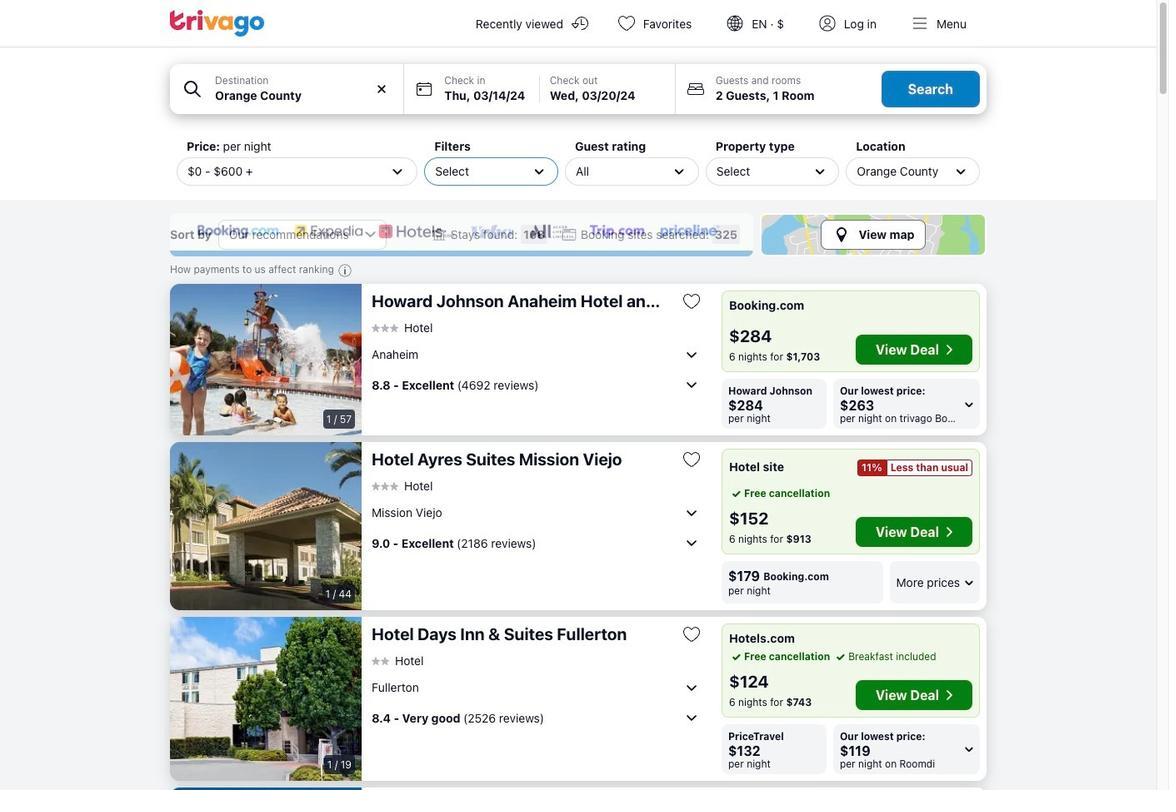 Task type: locate. For each thing, give the bounding box(es) containing it.
sonesta irvine, (irvine, usa) image
[[170, 788, 362, 791]]

accor image
[[528, 223, 575, 240]]

expedia image
[[293, 223, 364, 240]]

None field
[[170, 64, 404, 114]]

priceline image
[[660, 223, 720, 240]]

Where to? search field
[[215, 87, 394, 104]]

vrbo image
[[470, 223, 515, 240]]

hotels.com image
[[377, 223, 456, 240]]

booking.com image
[[196, 223, 280, 240]]

hotel days inn & suites fullerton, (fullerton, usa) image
[[170, 618, 362, 781]]



Task type: vqa. For each thing, say whether or not it's contained in the screenshot.
Howard Johnson Anaheim Hotel And Water Playground, (Anaheim, Usa) "Image"
yes



Task type: describe. For each thing, give the bounding box(es) containing it.
trip.com image
[[589, 223, 646, 240]]

howard johnson anaheim hotel and water playground, (anaheim, usa) image
[[170, 284, 362, 436]]

hotel ayres suites mission viejo, (mission viejo, usa) image
[[170, 443, 362, 611]]

clear image
[[374, 82, 389, 97]]

trivago logo image
[[170, 10, 265, 37]]



